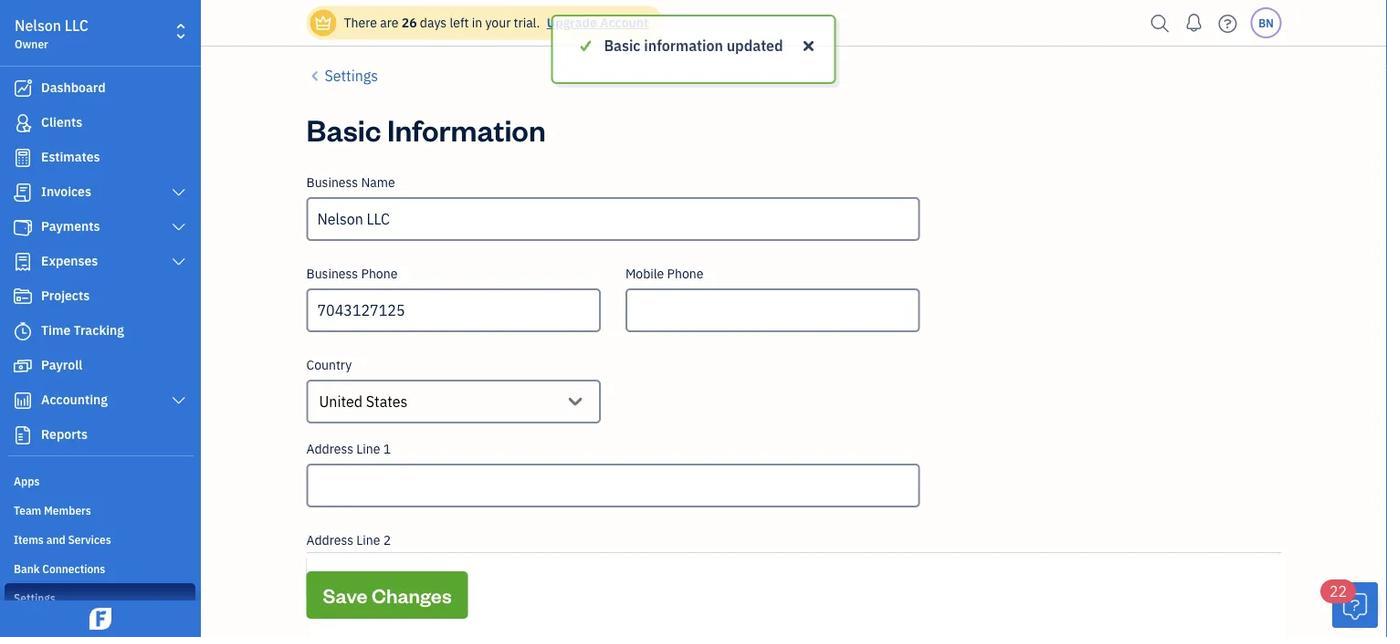 Task type: locate. For each thing, give the bounding box(es) containing it.
accounting
[[41, 391, 108, 408]]

0 vertical spatial line
[[357, 441, 380, 458]]

1 vertical spatial address
[[306, 532, 354, 549]]

Address Line 1 text field
[[306, 464, 920, 508]]

Mobile Phone text field
[[626, 289, 920, 332]]

2 line from the top
[[357, 532, 380, 549]]

basic down "account"
[[604, 36, 641, 55]]

1 horizontal spatial basic
[[604, 36, 641, 55]]

reports
[[41, 426, 88, 443]]

bank connections link
[[5, 554, 195, 582]]

address for address line 1
[[306, 441, 354, 458]]

1 line from the top
[[357, 441, 380, 458]]

2 phone from the left
[[667, 265, 704, 282]]

mobile phone
[[626, 265, 704, 282]]

1 chevron large down image from the top
[[170, 220, 187, 235]]

line left 1
[[357, 441, 380, 458]]

connections
[[42, 562, 105, 576]]

project image
[[12, 288, 34, 306]]

address
[[306, 441, 354, 458], [306, 532, 354, 549]]

changes
[[372, 582, 452, 608]]

chevron large down image inside the accounting link
[[170, 394, 187, 408]]

0 horizontal spatial phone
[[361, 265, 398, 282]]

items
[[14, 533, 44, 547]]

your
[[485, 14, 511, 31]]

united
[[319, 392, 363, 412]]

notifications image
[[1180, 5, 1209, 41]]

dashboard
[[41, 79, 106, 96]]

line
[[357, 441, 380, 458], [357, 532, 380, 549]]

0 vertical spatial chevron large down image
[[170, 220, 187, 235]]

address down united
[[306, 441, 354, 458]]

22 button
[[1321, 580, 1378, 628]]

1 vertical spatial chevron large down image
[[170, 255, 187, 269]]

llc
[[65, 16, 88, 35]]

payment image
[[12, 218, 34, 237]]

country
[[306, 357, 352, 374]]

business
[[306, 174, 358, 191], [306, 265, 358, 282]]

basic for basic information
[[306, 110, 381, 148]]

2 chevron large down image from the top
[[170, 394, 187, 408]]

line for 2
[[357, 532, 380, 549]]

0 horizontal spatial basic
[[306, 110, 381, 148]]

upgrade
[[547, 14, 597, 31]]

address line 1
[[306, 441, 391, 458]]

resource center badge image
[[1333, 583, 1378, 628]]

days
[[420, 14, 447, 31]]

chevron large down image up reports link
[[170, 394, 187, 408]]

owner
[[15, 37, 48, 51]]

2 address from the top
[[306, 532, 354, 549]]

1 phone from the left
[[361, 265, 398, 282]]

phone for mobile phone
[[667, 265, 704, 282]]

1 vertical spatial chevron large down image
[[170, 394, 187, 408]]

clients link
[[5, 107, 195, 140]]

invoices
[[41, 183, 91, 200]]

estimates
[[41, 148, 100, 165]]

projects link
[[5, 280, 195, 313]]

1 vertical spatial basic
[[306, 110, 381, 148]]

1 horizontal spatial phone
[[667, 265, 704, 282]]

line for 1
[[357, 441, 380, 458]]

name
[[361, 174, 395, 191]]

phone up business phone text box
[[361, 265, 398, 282]]

payments
[[41, 218, 100, 235]]

basic
[[604, 36, 641, 55], [306, 110, 381, 148]]

26
[[402, 14, 417, 31]]

account
[[600, 14, 649, 31]]

chevron large down image down payments link
[[170, 255, 187, 269]]

chevron large down image for accounting
[[170, 394, 187, 408]]

business phone
[[306, 265, 398, 282]]

business for business phone
[[306, 265, 358, 282]]

mobile
[[626, 265, 664, 282]]

chevron large down image inside payments link
[[170, 220, 187, 235]]

0 vertical spatial business
[[306, 174, 358, 191]]

team
[[14, 503, 41, 518]]

bn
[[1259, 16, 1274, 30]]

2 business from the top
[[306, 265, 358, 282]]

basic down the settings link
[[306, 110, 381, 148]]

2
[[383, 532, 391, 549]]

chevron large down image up expenses link
[[170, 220, 187, 235]]

phone right mobile
[[667, 265, 704, 282]]

0 vertical spatial address
[[306, 441, 354, 458]]

there
[[344, 14, 377, 31]]

tracking
[[74, 322, 124, 339]]

upgrade account link
[[543, 14, 649, 31]]

chevron large down image up payments link
[[170, 185, 187, 200]]

estimates link
[[5, 142, 195, 174]]

items and services link
[[5, 525, 195, 553]]

report image
[[12, 427, 34, 445]]

1 vertical spatial business
[[306, 265, 358, 282]]

bank
[[14, 562, 40, 576]]

1 address from the top
[[306, 441, 354, 458]]

members
[[44, 503, 91, 518]]

information
[[644, 36, 723, 55]]

team members link
[[5, 496, 195, 523]]

phone
[[361, 265, 398, 282], [667, 265, 704, 282]]

nelson
[[15, 16, 61, 35]]

1 chevron large down image from the top
[[170, 185, 187, 200]]

expense image
[[12, 253, 34, 271]]

line left 2
[[357, 532, 380, 549]]

settings link
[[306, 65, 378, 87]]

save changes
[[323, 582, 452, 608]]

dashboard image
[[12, 79, 34, 98]]

items and services
[[14, 533, 111, 547]]

estimate image
[[12, 149, 34, 167]]

nelson llc owner
[[15, 16, 88, 51]]

accounting link
[[5, 385, 195, 417]]

1 business from the top
[[306, 174, 358, 191]]

crown image
[[314, 13, 333, 32]]

address for address line 2
[[306, 532, 354, 549]]

address up save
[[306, 532, 354, 549]]

payroll link
[[5, 350, 195, 383]]

chevron large down image
[[170, 220, 187, 235], [170, 255, 187, 269]]

1 vertical spatial line
[[357, 532, 380, 549]]

go to help image
[[1213, 10, 1243, 37]]

time tracking
[[41, 322, 124, 339]]

basic information
[[306, 110, 546, 148]]

0 vertical spatial chevron large down image
[[170, 185, 187, 200]]

Business Name text field
[[306, 197, 920, 241]]

information
[[387, 110, 546, 148]]

chevron large down image
[[170, 185, 187, 200], [170, 394, 187, 408]]

payroll
[[41, 357, 82, 374]]

2 chevron large down image from the top
[[170, 255, 187, 269]]

0 vertical spatial basic
[[604, 36, 641, 55]]



Task type: describe. For each thing, give the bounding box(es) containing it.
chevron large down image for invoices
[[170, 185, 187, 200]]

invoices link
[[5, 176, 195, 209]]

united states
[[319, 392, 408, 412]]

22
[[1330, 582, 1348, 601]]

save changes button
[[306, 572, 468, 619]]

business for business name
[[306, 174, 358, 191]]

1
[[383, 441, 391, 458]]

expenses
[[41, 253, 98, 269]]

trial.
[[514, 14, 540, 31]]

phone for business phone
[[361, 265, 398, 282]]

save
[[323, 582, 368, 608]]

time tracking link
[[5, 315, 195, 348]]

apps link
[[5, 467, 195, 494]]

expenses link
[[5, 246, 195, 279]]

business name
[[306, 174, 395, 191]]

timer image
[[12, 322, 34, 341]]

in
[[472, 14, 482, 31]]

close toast button image
[[798, 35, 820, 57]]

freshbooks image
[[86, 608, 115, 630]]

there are 26 days left in your trial. upgrade account
[[344, 14, 649, 31]]

and
[[46, 533, 65, 547]]

chevron large down image for payments
[[170, 220, 187, 235]]

dashboard link
[[5, 72, 195, 105]]

apps
[[14, 474, 40, 489]]

basic information updated
[[604, 36, 783, 55]]

team members
[[14, 503, 91, 518]]

bn button
[[1251, 7, 1282, 38]]

payments link
[[5, 211, 195, 244]]

reports link
[[5, 419, 195, 452]]

search image
[[1146, 10, 1175, 37]]

chart image
[[12, 392, 34, 410]]

are
[[380, 14, 399, 31]]

settings image
[[14, 590, 195, 605]]

client image
[[12, 114, 34, 132]]

main element
[[0, 0, 247, 638]]

chevron large down image for expenses
[[170, 255, 187, 269]]

settings
[[325, 66, 378, 85]]

Address Line 2 text field
[[306, 555, 920, 599]]

projects
[[41, 287, 90, 304]]

clients
[[41, 114, 82, 131]]

services
[[68, 533, 111, 547]]

money image
[[12, 357, 34, 375]]

address line 2
[[306, 532, 391, 549]]

basic for basic information updated
[[604, 36, 641, 55]]

time
[[41, 322, 71, 339]]

updated
[[727, 36, 783, 55]]

invoice image
[[12, 184, 34, 202]]

Business Phone text field
[[306, 289, 601, 332]]

bank connections
[[14, 562, 105, 576]]

left
[[450, 14, 469, 31]]

states
[[366, 392, 408, 412]]



Task type: vqa. For each thing, say whether or not it's contained in the screenshot.
they'll
no



